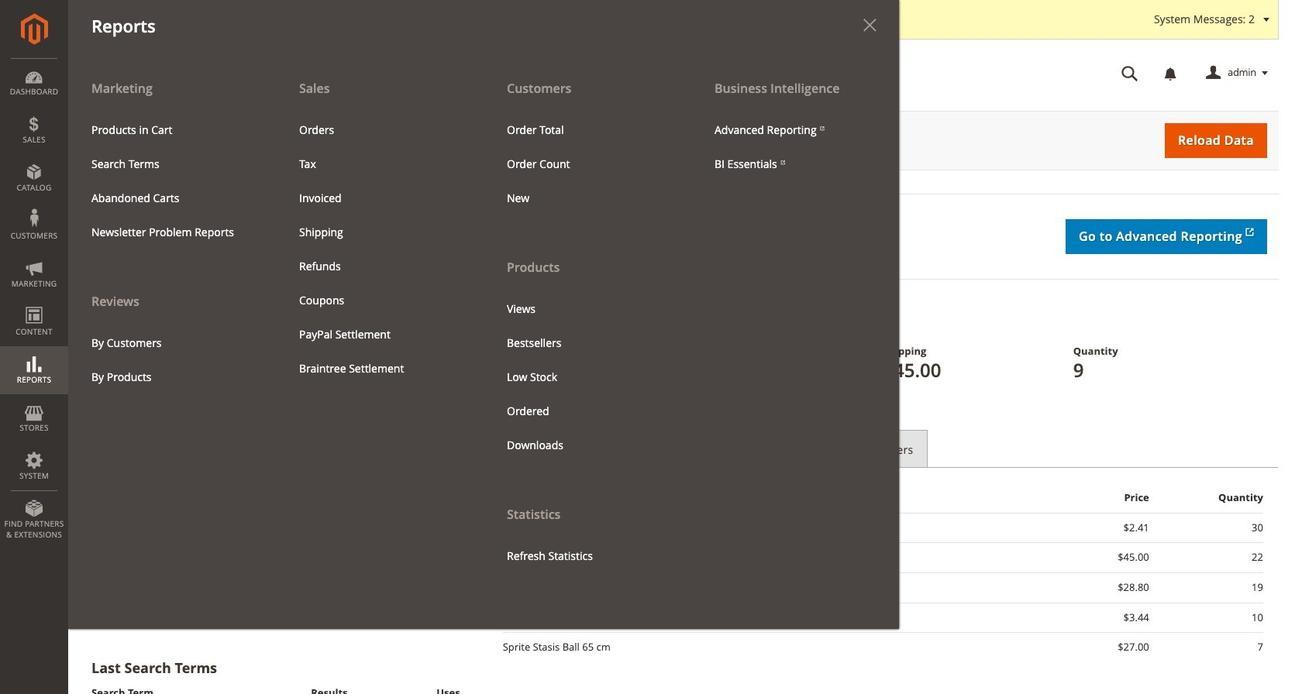 Task type: locate. For each thing, give the bounding box(es) containing it.
menu
[[68, 71, 900, 630], [68, 71, 276, 394], [484, 71, 692, 573], [80, 113, 264, 250], [288, 113, 472, 386], [496, 113, 680, 215], [703, 113, 888, 181], [496, 292, 680, 463], [80, 326, 264, 394]]

menu bar
[[0, 0, 900, 630]]



Task type: vqa. For each thing, say whether or not it's contained in the screenshot.
the Magento Admin Panel image
yes



Task type: describe. For each thing, give the bounding box(es) containing it.
magento admin panel image
[[21, 13, 48, 45]]



